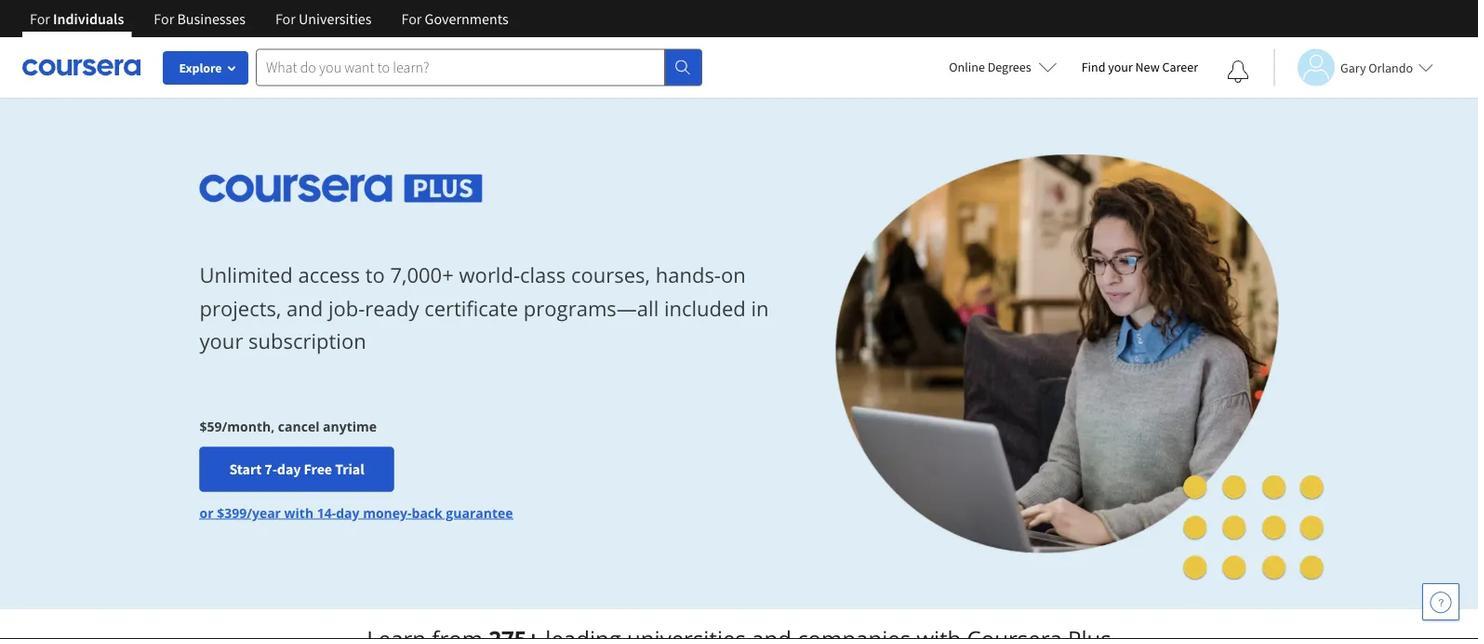 Task type: vqa. For each thing, say whether or not it's contained in the screenshot.
topmost your
yes



Task type: describe. For each thing, give the bounding box(es) containing it.
gary
[[1340, 59, 1366, 76]]

for universities
[[275, 9, 372, 28]]

7-
[[264, 460, 277, 478]]

coursera plus image
[[200, 175, 483, 203]]

anytime
[[323, 417, 377, 435]]

7,000+
[[390, 261, 454, 289]]

and
[[286, 294, 323, 322]]

$59
[[200, 417, 222, 435]]

gary orlando
[[1340, 59, 1413, 76]]

governments
[[425, 9, 508, 28]]

help center image
[[1430, 591, 1452, 613]]

find your new career link
[[1072, 56, 1207, 79]]

for for businesses
[[154, 9, 174, 28]]

14-
[[317, 503, 336, 521]]

for businesses
[[154, 9, 245, 28]]

access
[[298, 261, 360, 289]]

included
[[664, 294, 746, 322]]

online degrees button
[[934, 47, 1072, 87]]

projects,
[[200, 294, 281, 322]]

class
[[520, 261, 566, 289]]

free
[[304, 460, 332, 478]]

$399
[[217, 503, 247, 521]]

guarantee
[[446, 503, 513, 521]]

or $399 /year with 14-day money-back guarantee
[[200, 503, 513, 521]]

What do you want to learn? text field
[[256, 49, 665, 86]]

orlando
[[1369, 59, 1413, 76]]

coursera image
[[22, 52, 140, 82]]

for for universities
[[275, 9, 296, 28]]

find your new career
[[1081, 59, 1198, 75]]

for individuals
[[30, 9, 124, 28]]

unlimited access to 7,000+ world-class courses, hands-on projects, and job-ready certificate programs—all included in your subscription
[[200, 261, 769, 354]]

degrees
[[988, 59, 1031, 75]]

/month,
[[222, 417, 275, 435]]

for for governments
[[401, 9, 422, 28]]

individuals
[[53, 9, 124, 28]]

with
[[284, 503, 314, 521]]

1 horizontal spatial day
[[336, 503, 360, 521]]

to
[[365, 261, 385, 289]]

start 7-day free trial button
[[200, 447, 394, 491]]

your inside 'unlimited access to 7,000+ world-class courses, hands-on projects, and job-ready certificate programs—all included in your subscription'
[[200, 327, 243, 354]]

day inside button
[[277, 460, 301, 478]]

hands-
[[655, 261, 721, 289]]

career
[[1162, 59, 1198, 75]]

businesses
[[177, 9, 245, 28]]

subscription
[[248, 327, 366, 354]]



Task type: locate. For each thing, give the bounding box(es) containing it.
start
[[229, 460, 262, 478]]

online degrees
[[949, 59, 1031, 75]]

3 for from the left
[[275, 9, 296, 28]]

your right find
[[1108, 59, 1133, 75]]

world-
[[459, 261, 520, 289]]

or
[[200, 503, 214, 521]]

new
[[1135, 59, 1160, 75]]

start 7-day free trial
[[229, 460, 364, 478]]

for left individuals
[[30, 9, 50, 28]]

on
[[721, 261, 746, 289]]

1 vertical spatial your
[[200, 327, 243, 354]]

0 horizontal spatial day
[[277, 460, 301, 478]]

for left businesses
[[154, 9, 174, 28]]

1 horizontal spatial your
[[1108, 59, 1133, 75]]

unlimited
[[200, 261, 293, 289]]

money-
[[363, 503, 412, 521]]

universities
[[299, 9, 372, 28]]

explore button
[[163, 51, 248, 85]]

2 for from the left
[[154, 9, 174, 28]]

day
[[277, 460, 301, 478], [336, 503, 360, 521]]

0 vertical spatial day
[[277, 460, 301, 478]]

day left the free at the left of page
[[277, 460, 301, 478]]

0 vertical spatial your
[[1108, 59, 1133, 75]]

for left governments
[[401, 9, 422, 28]]

certificate
[[424, 294, 518, 322]]

gary orlando button
[[1273, 49, 1433, 86]]

for left universities
[[275, 9, 296, 28]]

trial
[[335, 460, 364, 478]]

for governments
[[401, 9, 508, 28]]

for for individuals
[[30, 9, 50, 28]]

/year
[[247, 503, 281, 521]]

1 vertical spatial day
[[336, 503, 360, 521]]

$59 /month, cancel anytime
[[200, 417, 377, 435]]

None search field
[[256, 49, 702, 86]]

explore
[[179, 60, 222, 76]]

banner navigation
[[15, 0, 523, 37]]

programs—all
[[524, 294, 659, 322]]

job-
[[328, 294, 365, 322]]

show notifications image
[[1227, 60, 1249, 83]]

back
[[412, 503, 443, 521]]

for
[[30, 9, 50, 28], [154, 9, 174, 28], [275, 9, 296, 28], [401, 9, 422, 28]]

online
[[949, 59, 985, 75]]

your down projects,
[[200, 327, 243, 354]]

0 horizontal spatial your
[[200, 327, 243, 354]]

ready
[[365, 294, 419, 322]]

day left money-
[[336, 503, 360, 521]]

1 for from the left
[[30, 9, 50, 28]]

4 for from the left
[[401, 9, 422, 28]]

in
[[751, 294, 769, 322]]

cancel
[[278, 417, 319, 435]]

your
[[1108, 59, 1133, 75], [200, 327, 243, 354]]

find
[[1081, 59, 1105, 75]]

courses,
[[571, 261, 650, 289]]



